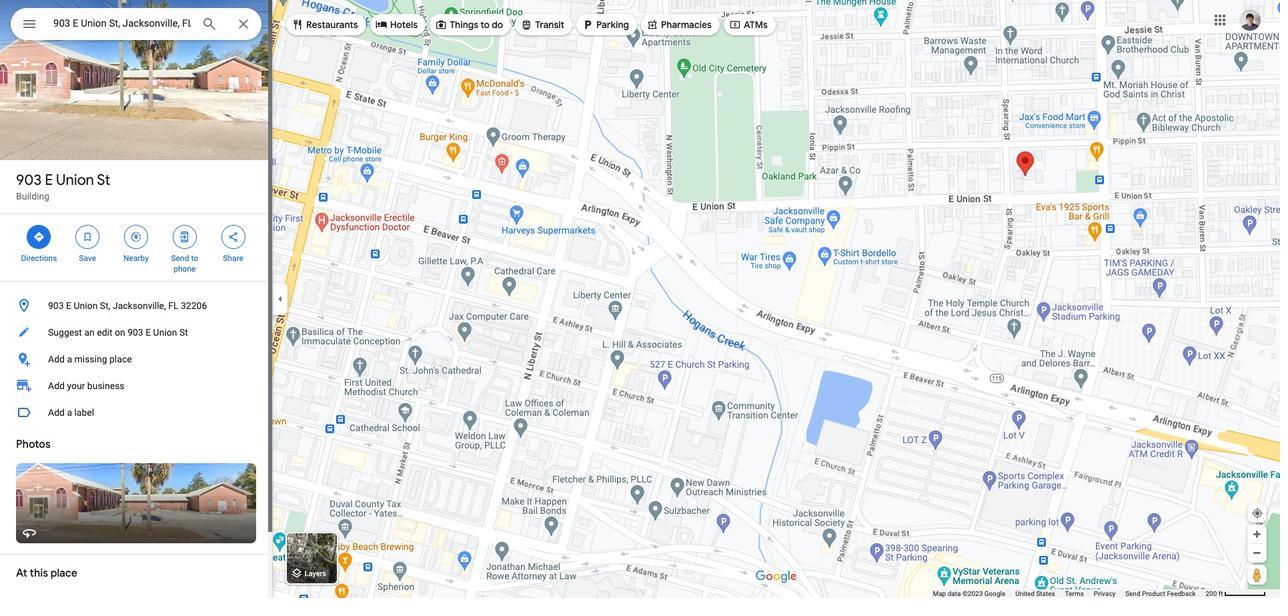 Task type: describe. For each thing, give the bounding box(es) containing it.
photos
[[16, 438, 51, 451]]

903 for st
[[16, 171, 42, 190]]

at
[[16, 567, 27, 580]]


[[227, 230, 239, 244]]


[[21, 15, 37, 33]]

st,
[[100, 300, 110, 311]]

show street view coverage image
[[1248, 565, 1267, 585]]

 pharmacies
[[647, 17, 712, 32]]


[[376, 17, 388, 32]]

place inside button
[[109, 354, 132, 364]]

add a missing place
[[48, 354, 132, 364]]

nearby
[[124, 254, 149, 263]]

your
[[67, 380, 85, 391]]

on
[[115, 327, 125, 338]]

united states button
[[1016, 589, 1056, 598]]

map data ©2023 google
[[933, 590, 1006, 597]]

collapse side panel image
[[273, 292, 288, 306]]

st inside 903 e union st building
[[97, 171, 110, 190]]

 transit
[[521, 17, 565, 32]]

st inside "suggest an edit on 903 e union st" button
[[180, 327, 188, 338]]

 button
[[11, 8, 48, 43]]

parking
[[597, 19, 629, 31]]

200 ft button
[[1206, 590, 1267, 597]]

pharmacies
[[661, 19, 712, 31]]

to inside send to phone
[[191, 254, 198, 263]]

none field inside 903 e union st, jacksonville, fl 32206 field
[[53, 15, 191, 31]]


[[82, 230, 94, 244]]

add a label
[[48, 407, 94, 418]]

phone
[[174, 264, 196, 274]]

 hotels
[[376, 17, 418, 32]]

send for send to phone
[[171, 254, 189, 263]]

feedback
[[1168, 590, 1196, 597]]

google maps element
[[0, 0, 1281, 598]]

add for add a missing place
[[48, 354, 65, 364]]


[[582, 17, 594, 32]]

building
[[16, 191, 49, 202]]

united
[[1016, 590, 1035, 597]]

e for st,
[[66, 300, 71, 311]]

suggest an edit on 903 e union st button
[[0, 319, 272, 346]]

google account: nolan park  
(nolan.park@adept.ai) image
[[1240, 9, 1261, 30]]


[[435, 17, 447, 32]]

do
[[492, 19, 503, 31]]

e inside button
[[146, 327, 151, 338]]

fl
[[168, 300, 179, 311]]

add your business link
[[0, 372, 272, 399]]

transit
[[535, 19, 565, 31]]

903 for st,
[[48, 300, 64, 311]]

google
[[985, 590, 1006, 597]]

 parking
[[582, 17, 629, 32]]

903 e union st, jacksonville, fl 32206
[[48, 300, 207, 311]]

restaurants
[[306, 19, 358, 31]]

at this place
[[16, 567, 77, 580]]

jacksonville,
[[113, 300, 166, 311]]

data
[[948, 590, 961, 597]]

©2023
[[963, 590, 983, 597]]

suggest
[[48, 327, 82, 338]]

suggest an edit on 903 e union st
[[48, 327, 188, 338]]


[[647, 17, 659, 32]]

show your location image
[[1252, 507, 1264, 519]]

add a label button
[[0, 399, 272, 426]]

ft
[[1219, 590, 1224, 597]]

add for add a label
[[48, 407, 65, 418]]

200 ft
[[1206, 590, 1224, 597]]

union for st,
[[74, 300, 98, 311]]

add a missing place button
[[0, 346, 272, 372]]

 restaurants
[[292, 17, 358, 32]]


[[729, 17, 741, 32]]


[[130, 230, 142, 244]]

send product feedback button
[[1126, 589, 1196, 598]]

903 e union st main content
[[0, 0, 272, 598]]

send for send product feedback
[[1126, 590, 1141, 597]]

e for st
[[45, 171, 53, 190]]



Task type: vqa. For each thing, say whether or not it's contained in the screenshot.


Task type: locate. For each thing, give the bounding box(es) containing it.
directions
[[21, 254, 57, 263]]

zoom in image
[[1253, 529, 1263, 539]]

0 vertical spatial add
[[48, 354, 65, 364]]

0 horizontal spatial 903
[[16, 171, 42, 190]]

add left label
[[48, 407, 65, 418]]

layers
[[305, 570, 326, 578]]

to up phone on the top of page
[[191, 254, 198, 263]]

add left your
[[48, 380, 65, 391]]

a inside button
[[67, 354, 72, 364]]

1 vertical spatial e
[[66, 300, 71, 311]]

privacy button
[[1094, 589, 1116, 598]]

map
[[933, 590, 947, 597]]

1 vertical spatial a
[[67, 407, 72, 418]]

0 horizontal spatial to
[[191, 254, 198, 263]]

2 vertical spatial union
[[153, 327, 177, 338]]

0 horizontal spatial send
[[171, 254, 189, 263]]

 things to do
[[435, 17, 503, 32]]

an
[[84, 327, 95, 338]]

send inside send to phone
[[171, 254, 189, 263]]

place
[[109, 354, 132, 364], [51, 567, 77, 580]]

save
[[79, 254, 96, 263]]

send inside "button"
[[1126, 590, 1141, 597]]

union for st
[[56, 171, 94, 190]]

0 horizontal spatial place
[[51, 567, 77, 580]]

2 a from the top
[[67, 407, 72, 418]]

a left label
[[67, 407, 72, 418]]

0 vertical spatial a
[[67, 354, 72, 364]]

1 horizontal spatial e
[[66, 300, 71, 311]]

hotels
[[390, 19, 418, 31]]

1 horizontal spatial to
[[481, 19, 490, 31]]

0 vertical spatial e
[[45, 171, 53, 190]]

1 vertical spatial place
[[51, 567, 77, 580]]

place down on
[[109, 354, 132, 364]]

add
[[48, 354, 65, 364], [48, 380, 65, 391], [48, 407, 65, 418]]

zoom out image
[[1253, 548, 1263, 558]]

0 horizontal spatial st
[[97, 171, 110, 190]]

0 horizontal spatial e
[[45, 171, 53, 190]]

903 e union st building
[[16, 171, 110, 202]]

1 horizontal spatial send
[[1126, 590, 1141, 597]]

send product feedback
[[1126, 590, 1196, 597]]

united states
[[1016, 590, 1056, 597]]

a for label
[[67, 407, 72, 418]]

to left "do"
[[481, 19, 490, 31]]

2 vertical spatial add
[[48, 407, 65, 418]]

actions for 903 e union st region
[[0, 214, 272, 281]]

903 right on
[[128, 327, 143, 338]]

1 horizontal spatial place
[[109, 354, 132, 364]]

1 vertical spatial 903
[[48, 300, 64, 311]]

 search field
[[11, 8, 262, 43]]

903
[[16, 171, 42, 190], [48, 300, 64, 311], [128, 327, 143, 338]]

2 horizontal spatial 903
[[128, 327, 143, 338]]


[[521, 17, 533, 32]]

903 inside 903 e union st, jacksonville, fl 32206 button
[[48, 300, 64, 311]]

missing
[[74, 354, 107, 364]]

 atms
[[729, 17, 768, 32]]

add inside button
[[48, 354, 65, 364]]

903 E Union St, Jacksonville, FL 32206 field
[[11, 8, 262, 40]]

2 vertical spatial 903
[[128, 327, 143, 338]]

1 vertical spatial add
[[48, 380, 65, 391]]

add for add your business
[[48, 380, 65, 391]]

union
[[56, 171, 94, 190], [74, 300, 98, 311], [153, 327, 177, 338]]

32206
[[181, 300, 207, 311]]

903 inside "suggest an edit on 903 e union st" button
[[128, 327, 143, 338]]

200
[[1206, 590, 1218, 597]]

e up building
[[45, 171, 53, 190]]

privacy
[[1094, 590, 1116, 597]]

to inside  things to do
[[481, 19, 490, 31]]

send up phone on the top of page
[[171, 254, 189, 263]]

a
[[67, 354, 72, 364], [67, 407, 72, 418]]

states
[[1037, 590, 1056, 597]]

0 vertical spatial 903
[[16, 171, 42, 190]]

send
[[171, 254, 189, 263], [1126, 590, 1141, 597]]

3 add from the top
[[48, 407, 65, 418]]

send to phone
[[171, 254, 198, 274]]

union down fl
[[153, 327, 177, 338]]

add inside button
[[48, 407, 65, 418]]

a for missing
[[67, 354, 72, 364]]

union inside button
[[153, 327, 177, 338]]

2 horizontal spatial e
[[146, 327, 151, 338]]

903 e union st, jacksonville, fl 32206 button
[[0, 292, 272, 319]]

e inside button
[[66, 300, 71, 311]]

1 vertical spatial union
[[74, 300, 98, 311]]

e up suggest
[[66, 300, 71, 311]]

things
[[450, 19, 479, 31]]

a left missing
[[67, 354, 72, 364]]

1 horizontal spatial st
[[180, 327, 188, 338]]

0 vertical spatial to
[[481, 19, 490, 31]]

union up ""
[[56, 171, 94, 190]]

0 vertical spatial send
[[171, 254, 189, 263]]

business
[[87, 380, 125, 391]]

e inside 903 e union st building
[[45, 171, 53, 190]]

add down suggest
[[48, 354, 65, 364]]

1 vertical spatial st
[[180, 327, 188, 338]]

1 vertical spatial send
[[1126, 590, 1141, 597]]

label
[[74, 407, 94, 418]]

terms
[[1066, 590, 1084, 597]]

product
[[1143, 590, 1166, 597]]


[[33, 230, 45, 244]]

2 add from the top
[[48, 380, 65, 391]]

None field
[[53, 15, 191, 31]]

send left product
[[1126, 590, 1141, 597]]

1 add from the top
[[48, 354, 65, 364]]

st
[[97, 171, 110, 190], [180, 327, 188, 338]]

0 vertical spatial st
[[97, 171, 110, 190]]

union inside 903 e union st building
[[56, 171, 94, 190]]


[[292, 17, 304, 32]]

atms
[[744, 19, 768, 31]]

a inside button
[[67, 407, 72, 418]]

1 vertical spatial to
[[191, 254, 198, 263]]

add your business
[[48, 380, 125, 391]]

903 up suggest
[[48, 300, 64, 311]]

terms button
[[1066, 589, 1084, 598]]

place right this
[[51, 567, 77, 580]]

1 a from the top
[[67, 354, 72, 364]]

footer inside google maps element
[[933, 589, 1206, 598]]

903 up building
[[16, 171, 42, 190]]

0 vertical spatial union
[[56, 171, 94, 190]]

union left st, at the left bottom of the page
[[74, 300, 98, 311]]


[[179, 230, 191, 244]]

footer containing map data ©2023 google
[[933, 589, 1206, 598]]

0 vertical spatial place
[[109, 354, 132, 364]]

footer
[[933, 589, 1206, 598]]

edit
[[97, 327, 112, 338]]

union inside button
[[74, 300, 98, 311]]

this
[[30, 567, 48, 580]]

2 vertical spatial e
[[146, 327, 151, 338]]

1 horizontal spatial 903
[[48, 300, 64, 311]]

share
[[223, 254, 244, 263]]

e down jacksonville,
[[146, 327, 151, 338]]

to
[[481, 19, 490, 31], [191, 254, 198, 263]]

903 inside 903 e union st building
[[16, 171, 42, 190]]

e
[[45, 171, 53, 190], [66, 300, 71, 311], [146, 327, 151, 338]]



